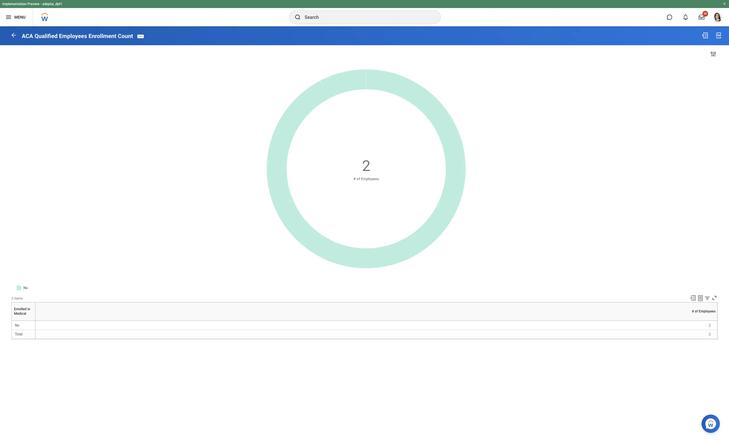 Task type: describe. For each thing, give the bounding box(es) containing it.
1 vertical spatial medical
[[24, 321, 25, 321]]

2 main content
[[0, 26, 729, 345]]

aca qualified employees enrollment count
[[22, 33, 133, 39]]

items
[[14, 297, 23, 301]]

of for # of employees
[[695, 310, 698, 314]]

enrolled in medical inside row element
[[14, 307, 30, 316]]

row element
[[12, 303, 36, 321]]

close environment banner image
[[723, 2, 727, 5]]

qualified
[[35, 33, 58, 39]]

export to excel image for view printable version (pdf) icon at the top of page
[[702, 32, 709, 39]]

of inside 2 # of employees
[[357, 177, 360, 181]]

justify image
[[5, 14, 12, 21]]

menu button
[[0, 8, 33, 26]]

0 vertical spatial 2 button
[[362, 156, 371, 176]]

1 vertical spatial 2 button
[[709, 323, 712, 328]]

2 # of employees
[[354, 157, 379, 181]]

menu
[[14, 15, 26, 19]]

2 items
[[11, 297, 23, 301]]

# of employees column header
[[35, 321, 718, 321]]

employees inside 2 # of employees
[[361, 177, 379, 181]]

enrollment
[[89, 33, 116, 39]]

implementation
[[2, 2, 27, 6]]

2 vertical spatial 2 button
[[709, 332, 712, 337]]

of for # of employees 2 2
[[376, 321, 376, 321]]

fullscreen image
[[712, 295, 718, 301]]

aca qualified employees enrollment count link
[[22, 33, 133, 39]]

# of employees
[[692, 310, 716, 314]]

Search Workday  search field
[[305, 11, 429, 23]]

# for # of employees 2 2
[[375, 321, 376, 321]]

1 vertical spatial in
[[24, 321, 24, 321]]

implementation preview -   adeptai_dpt1
[[2, 2, 62, 6]]

search image
[[294, 14, 301, 21]]

notifications large image
[[683, 14, 689, 20]]

previous page image
[[10, 32, 17, 39]]

# for # of employees
[[692, 310, 694, 314]]

employees for aca qualified employees enrollment count
[[59, 33, 87, 39]]

configure and view chart data image
[[710, 51, 717, 57]]



Task type: locate. For each thing, give the bounding box(es) containing it.
export to excel image left 'export to worksheets' image
[[690, 295, 697, 301]]

toolbar
[[688, 295, 718, 302]]

1 vertical spatial of
[[695, 310, 698, 314]]

enrolled in medical
[[14, 307, 30, 316], [23, 321, 25, 321]]

no
[[15, 324, 19, 328]]

export to excel image
[[702, 32, 709, 39], [690, 295, 697, 301]]

2 inside 2 # of employees
[[362, 157, 371, 175]]

0 vertical spatial of
[[357, 177, 360, 181]]

enrolled up total
[[23, 321, 24, 321]]

employees for # of employees
[[699, 310, 716, 314]]

2 horizontal spatial of
[[695, 310, 698, 314]]

1 vertical spatial #
[[692, 310, 694, 314]]

2 vertical spatial #
[[375, 321, 376, 321]]

0 horizontal spatial in
[[24, 321, 24, 321]]

of inside # of employees 2 2
[[376, 321, 376, 321]]

0 vertical spatial enrolled in medical
[[14, 307, 30, 316]]

0 vertical spatial enrolled
[[14, 307, 27, 311]]

0 vertical spatial in
[[27, 307, 30, 311]]

export to worksheets image
[[697, 295, 704, 302]]

enrolled in medical up enrolled in medical "button" at the left of the page
[[14, 307, 30, 316]]

2
[[362, 157, 371, 175], [11, 297, 13, 301], [709, 324, 711, 328], [709, 333, 711, 337]]

enrolled
[[14, 307, 27, 311], [23, 321, 24, 321]]

medical
[[14, 312, 26, 316], [24, 321, 25, 321]]

employees
[[59, 33, 87, 39], [361, 177, 379, 181], [699, 310, 716, 314], [376, 321, 377, 321]]

profile logan mcneil image
[[713, 13, 723, 23]]

enrolled in medical button
[[23, 321, 25, 321]]

in inside enrolled in medical
[[27, 307, 30, 311]]

medical inside row element
[[14, 312, 26, 316]]

2 button
[[362, 156, 371, 176], [709, 323, 712, 328], [709, 332, 712, 337]]

1 horizontal spatial in
[[27, 307, 30, 311]]

aca
[[22, 33, 33, 39]]

0 vertical spatial export to excel image
[[702, 32, 709, 39]]

preview
[[27, 2, 40, 6]]

0 vertical spatial medical
[[14, 312, 26, 316]]

select to filter grid data image
[[705, 295, 711, 301]]

0 horizontal spatial of
[[357, 177, 360, 181]]

1 horizontal spatial of
[[376, 321, 376, 321]]

1 horizontal spatial export to excel image
[[702, 32, 709, 39]]

1 horizontal spatial #
[[375, 321, 376, 321]]

employees for # of employees 2 2
[[376, 321, 377, 321]]

total
[[15, 333, 23, 337]]

# inside 2 # of employees
[[354, 177, 356, 181]]

toolbar inside 2 main content
[[688, 295, 718, 302]]

enrolled inside row element
[[14, 307, 27, 311]]

1 vertical spatial enrolled in medical
[[23, 321, 25, 321]]

menu banner
[[0, 0, 729, 26]]

0 horizontal spatial #
[[354, 177, 356, 181]]

export to excel image for 'export to worksheets' image
[[690, 295, 697, 301]]

30 button
[[696, 11, 709, 23]]

0 horizontal spatial export to excel image
[[690, 295, 697, 301]]

2 vertical spatial of
[[376, 321, 376, 321]]

-
[[40, 2, 42, 6]]

employees inside # of employees 2 2
[[376, 321, 377, 321]]

of
[[357, 177, 360, 181], [695, 310, 698, 314], [376, 321, 376, 321]]

30
[[704, 12, 707, 15]]

adeptai_dpt1
[[42, 2, 62, 6]]

count
[[118, 33, 133, 39]]

1 vertical spatial export to excel image
[[690, 295, 697, 301]]

2 horizontal spatial #
[[692, 310, 694, 314]]

inbox large image
[[699, 14, 705, 20]]

# inside # of employees 2 2
[[375, 321, 376, 321]]

0 vertical spatial #
[[354, 177, 356, 181]]

# of employees 2 2
[[375, 321, 711, 337]]

in
[[27, 307, 30, 311], [24, 321, 24, 321]]

#
[[354, 177, 356, 181], [692, 310, 694, 314], [375, 321, 376, 321]]

1 vertical spatial enrolled
[[23, 321, 24, 321]]

view printable version (pdf) image
[[716, 32, 723, 39]]

enrolled down items
[[14, 307, 27, 311]]

export to excel image left view printable version (pdf) icon at the top of page
[[702, 32, 709, 39]]

enrolled in medical up total
[[23, 321, 25, 321]]



Task type: vqa. For each thing, say whether or not it's contained in the screenshot.
Qualified
yes



